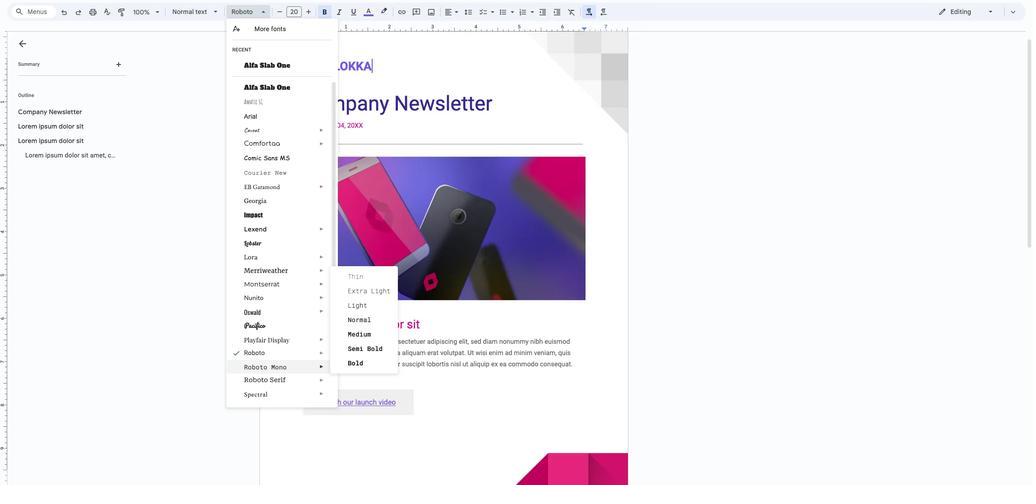 Task type: locate. For each thing, give the bounding box(es) containing it.
lorem ipsum dolor sit
[[18, 122, 84, 130], [18, 137, 84, 145]]

► for lora
[[320, 255, 324, 260]]

highlight color image
[[379, 5, 389, 16]]

montserrat
[[244, 280, 280, 289]]

lora
[[244, 253, 258, 261]]

1 vertical spatial lorem
[[18, 137, 37, 145]]

sc
[[259, 98, 263, 106]]

thin
[[348, 272, 364, 281]]

light down extra
[[348, 301, 368, 310]]

sit
[[76, 122, 84, 130], [76, 137, 84, 145], [81, 152, 89, 159]]

newsletter
[[49, 108, 82, 116]]

1 vertical spatial alfa
[[244, 83, 258, 92]]

roboto up roboto serif
[[244, 363, 268, 372]]

► for eb garamond
[[320, 184, 324, 189]]

slab up sc
[[260, 83, 275, 92]]

georgia
[[244, 197, 267, 205]]

► for comfortaa
[[320, 141, 324, 146]]

left margin image
[[260, 24, 306, 31]]

medium
[[348, 330, 371, 339]]

14 ► from the top
[[320, 391, 324, 396]]

pacifico application
[[0, 0, 1034, 485]]

light right extra
[[371, 287, 391, 295]]

roboto for font list. roboto selected. option
[[232, 8, 253, 16]]

1 alfa from the top
[[244, 61, 258, 70]]

slab
[[260, 61, 275, 70], [260, 83, 275, 92]]

slab down recent "menu item"
[[260, 61, 275, 70]]

consectetuer
[[108, 152, 146, 159]]

normal
[[172, 8, 194, 16], [348, 316, 371, 324]]

1 vertical spatial light
[[348, 301, 368, 310]]

eb garamond
[[244, 183, 280, 191]]

outline heading
[[7, 92, 130, 105]]

8 ► from the top
[[320, 295, 324, 300]]

► for caveat
[[320, 128, 324, 133]]

summary
[[18, 61, 40, 67]]

alfa
[[244, 61, 258, 70], [244, 83, 258, 92]]

1 vertical spatial normal
[[348, 316, 371, 324]]

0 horizontal spatial normal
[[172, 8, 194, 16]]

normal up the medium
[[348, 316, 371, 324]]

0 vertical spatial bold
[[368, 345, 383, 353]]

merriweather
[[244, 267, 288, 275]]

1 horizontal spatial normal
[[348, 316, 371, 324]]

roboto up recent
[[232, 8, 253, 16]]

roboto up spectral
[[244, 377, 268, 384]]

1 vertical spatial one
[[277, 83, 291, 92]]

bold right semi
[[368, 345, 383, 353]]

10 ► from the top
[[320, 337, 324, 342]]

summary heading
[[18, 61, 40, 68]]

4 ► from the top
[[320, 227, 324, 232]]

sit up lorem ipsum dolor sit amet, consectetuer adipiscing elit!
[[76, 137, 84, 145]]

Menus field
[[11, 5, 56, 18]]

roboto for roboto mono
[[244, 363, 268, 372]]

► for merriweather
[[320, 268, 324, 273]]

company
[[18, 108, 47, 116]]

0 vertical spatial slab
[[260, 61, 275, 70]]

alfa up amatic at the left top of page
[[244, 83, 258, 92]]

pacifico menu
[[227, 19, 338, 416]]

ipsum
[[39, 122, 57, 130], [39, 137, 57, 145], [45, 152, 63, 159]]

► for oswald
[[320, 309, 324, 314]]

bottom margin image
[[0, 468, 7, 485]]

light
[[371, 287, 391, 295], [348, 301, 368, 310]]

3 ► from the top
[[320, 184, 324, 189]]

garamond
[[253, 183, 280, 191]]

playfair display
[[244, 336, 290, 345]]

2 ► from the top
[[320, 141, 324, 146]]

normal inside option
[[172, 8, 194, 16]]

13 ► from the top
[[320, 378, 324, 383]]

9 ► from the top
[[320, 309, 324, 314]]

sit left amet,
[[81, 152, 89, 159]]

one
[[277, 61, 291, 70], [277, 83, 291, 92]]

dolor
[[59, 122, 75, 130], [59, 137, 75, 145], [65, 152, 80, 159]]

5 ► from the top
[[320, 255, 324, 260]]

comfortaa
[[244, 140, 280, 147]]

menu
[[331, 266, 398, 374]]

alfa slab one up sc
[[244, 83, 291, 92]]

oswald
[[244, 307, 261, 317]]

line & paragraph spacing image
[[463, 5, 474, 18]]

normal left text
[[172, 8, 194, 16]]

adipiscing
[[147, 152, 177, 159]]

bold down semi
[[348, 359, 364, 368]]

2 vertical spatial sit
[[81, 152, 89, 159]]

6 ► from the top
[[320, 268, 324, 273]]

2 vertical spatial lorem
[[25, 152, 44, 159]]

ms
[[280, 154, 290, 162]]

1 vertical spatial bold
[[348, 359, 364, 368]]

Font size text field
[[287, 6, 302, 17]]

insert image image
[[426, 5, 437, 18]]

main toolbar
[[56, 0, 611, 230]]

alfa slab one
[[244, 61, 291, 70], [244, 83, 291, 92]]

sit down newsletter on the left of page
[[76, 122, 84, 130]]

0 vertical spatial normal
[[172, 8, 194, 16]]

recent
[[233, 47, 251, 53]]

alfa slab one down recent "menu item"
[[244, 61, 291, 70]]

0 vertical spatial ipsum
[[39, 122, 57, 130]]

roboto
[[232, 8, 253, 16], [244, 349, 265, 357], [244, 363, 268, 372], [244, 377, 268, 384]]

7 ► from the top
[[320, 282, 324, 287]]

2 lorem ipsum dolor sit from the top
[[18, 137, 84, 145]]

1 vertical spatial lorem ipsum dolor sit
[[18, 137, 84, 145]]

bold
[[368, 345, 383, 353], [348, 359, 364, 368]]

1 vertical spatial alfa slab one
[[244, 83, 291, 92]]

1 vertical spatial slab
[[260, 83, 275, 92]]

0 vertical spatial light
[[371, 287, 391, 295]]

numbered list menu image
[[529, 6, 535, 9]]

0 vertical spatial dolor
[[59, 122, 75, 130]]

1 ► from the top
[[320, 128, 324, 133]]

0 vertical spatial alfa slab one
[[244, 61, 291, 70]]

normal for normal
[[348, 316, 371, 324]]

2 vertical spatial ipsum
[[45, 152, 63, 159]]

pacifico
[[244, 320, 265, 331]]

alfa down recent
[[244, 61, 258, 70]]

1 horizontal spatial bold
[[368, 345, 383, 353]]

normal inside menu
[[348, 316, 371, 324]]

playfair
[[244, 336, 266, 345]]

2 alfa from the top
[[244, 83, 258, 92]]

serif
[[270, 377, 286, 384]]

0 vertical spatial lorem ipsum dolor sit
[[18, 122, 84, 130]]

nunito
[[244, 294, 264, 303]]

outline
[[18, 93, 34, 98]]

lorem
[[18, 122, 37, 130], [18, 137, 37, 145], [25, 152, 44, 159]]

roboto down the playfair
[[244, 349, 265, 357]]

1 horizontal spatial light
[[371, 287, 391, 295]]

0 vertical spatial one
[[277, 61, 291, 70]]

Zoom field
[[130, 5, 163, 19]]

menu containing thin
[[331, 266, 398, 374]]

semi bold
[[348, 345, 383, 353]]

1 vertical spatial dolor
[[59, 137, 75, 145]]

roboto mono
[[244, 363, 287, 372]]

0 vertical spatial alfa
[[244, 61, 258, 70]]

roboto inside option
[[232, 8, 253, 16]]

new
[[275, 169, 287, 177]]

►
[[320, 128, 324, 133], [320, 141, 324, 146], [320, 184, 324, 189], [320, 227, 324, 232], [320, 255, 324, 260], [320, 268, 324, 273], [320, 282, 324, 287], [320, 295, 324, 300], [320, 309, 324, 314], [320, 337, 324, 342], [320, 351, 324, 356], [320, 364, 324, 369], [320, 378, 324, 383], [320, 391, 324, 396]]

0 vertical spatial lorem
[[18, 122, 37, 130]]

2 slab from the top
[[260, 83, 275, 92]]



Task type: vqa. For each thing, say whether or not it's contained in the screenshot.
Extensions
no



Task type: describe. For each thing, give the bounding box(es) containing it.
comic sans ms
[[244, 154, 290, 162]]

spectral
[[244, 390, 268, 400]]

extra
[[348, 287, 368, 295]]

mono
[[271, 363, 287, 372]]

Font size field
[[287, 6, 306, 18]]

font list. roboto selected. option
[[232, 5, 256, 18]]

0 vertical spatial sit
[[76, 122, 84, 130]]

editing button
[[933, 5, 1001, 19]]

lorem ipsum dolor sit amet, consectetuer adipiscing elit!
[[25, 152, 189, 159]]

► for nunito
[[320, 295, 324, 300]]

1 alfa slab one from the top
[[244, 61, 291, 70]]

Zoom text field
[[131, 6, 153, 19]]

1 vertical spatial ipsum
[[39, 137, 57, 145]]

more fonts
[[255, 25, 286, 33]]

semi
[[348, 345, 364, 353]]

eb
[[244, 183, 252, 191]]

amet,
[[90, 152, 106, 159]]

► for lexend
[[320, 227, 324, 232]]

elit!
[[179, 152, 189, 159]]

► for montserrat
[[320, 282, 324, 287]]

► for playfair display
[[320, 337, 324, 342]]

text
[[196, 8, 207, 16]]

2 alfa slab one from the top
[[244, 83, 291, 92]]

► for roboto serif
[[320, 378, 324, 383]]

0 horizontal spatial bold
[[348, 359, 364, 368]]

recent menu item
[[227, 44, 338, 58]]

comic
[[244, 154, 262, 162]]

checklist menu image
[[489, 6, 495, 9]]

amatic sc
[[244, 98, 263, 106]]

display
[[268, 336, 290, 345]]

2 vertical spatial dolor
[[65, 152, 80, 159]]

roboto for roboto serif
[[244, 377, 268, 384]]

courier new
[[244, 169, 287, 177]]

right margin image
[[582, 24, 628, 31]]

courier
[[244, 169, 271, 177]]

1 vertical spatial sit
[[76, 137, 84, 145]]

impact
[[244, 211, 263, 219]]

lobster
[[244, 239, 262, 247]]

document outline element
[[7, 32, 189, 485]]

amatic
[[244, 98, 258, 106]]

11 ► from the top
[[320, 351, 324, 356]]

arial
[[244, 113, 257, 120]]

2 one from the top
[[277, 83, 291, 92]]

► for spectral
[[320, 391, 324, 396]]

1 slab from the top
[[260, 61, 275, 70]]

lexend
[[244, 225, 267, 233]]

caveat
[[244, 126, 259, 134]]

styles list. normal text selected. option
[[172, 5, 209, 18]]

mode and view toolbar
[[932, 3, 1021, 21]]

text color image
[[364, 5, 374, 16]]

menu inside pacifico application
[[331, 266, 398, 374]]

normal for normal text
[[172, 8, 194, 16]]

1 one from the top
[[277, 61, 291, 70]]

sans
[[264, 154, 278, 162]]

0 horizontal spatial light
[[348, 301, 368, 310]]

normal text
[[172, 8, 207, 16]]

1 lorem ipsum dolor sit from the top
[[18, 122, 84, 130]]

12 ► from the top
[[320, 364, 324, 369]]

top margin image
[[0, 26, 7, 61]]

editing
[[951, 8, 972, 16]]

roboto serif
[[244, 377, 286, 384]]

fonts
[[271, 25, 286, 33]]

company newsletter
[[18, 108, 82, 116]]

more
[[255, 25, 270, 33]]

extra light
[[348, 287, 391, 295]]

bulleted list menu image
[[509, 6, 515, 9]]



